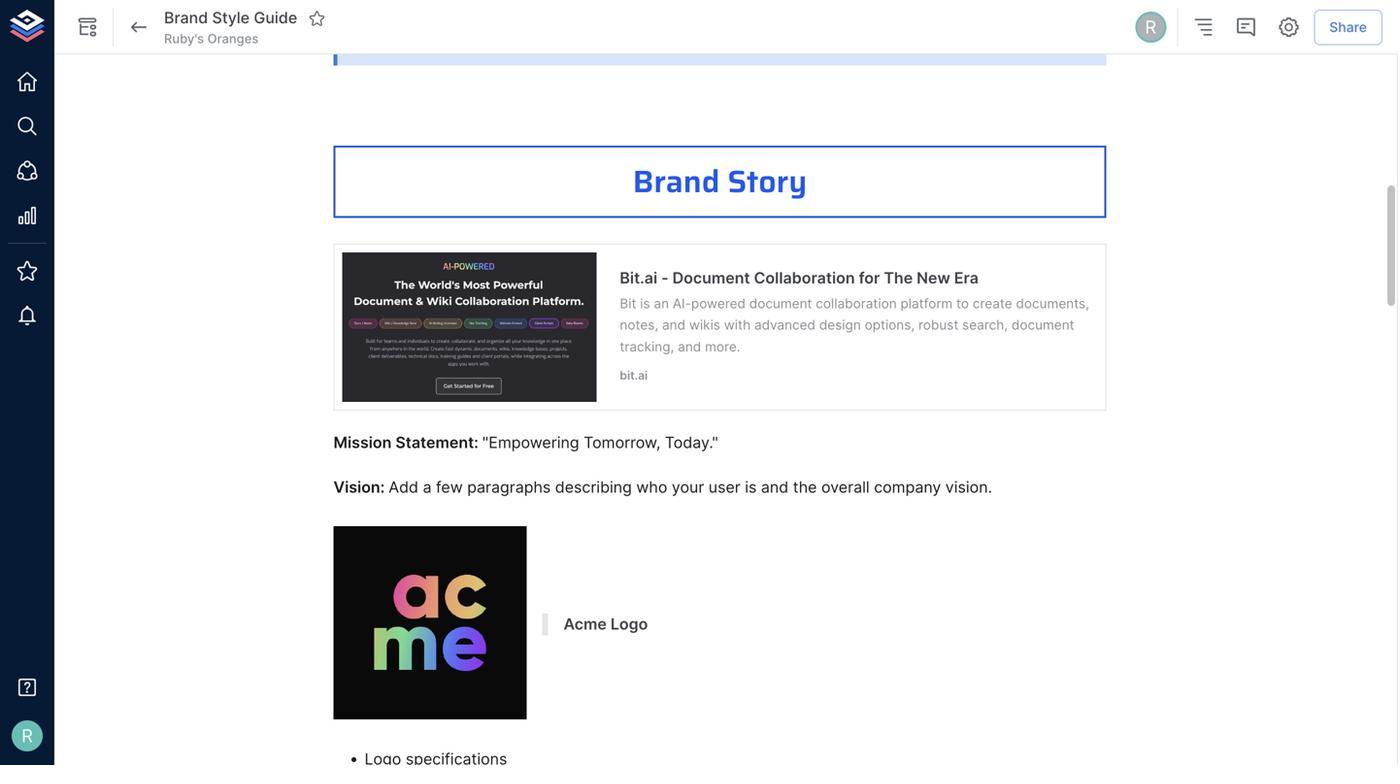 Task type: locate. For each thing, give the bounding box(es) containing it.
1 horizontal spatial brand
[[633, 157, 720, 206]]

0 horizontal spatial r button
[[6, 715, 49, 758]]

-
[[662, 268, 669, 287]]

user
[[709, 478, 741, 497]]

show wiki image
[[76, 16, 99, 39]]

settings image
[[1278, 16, 1301, 39]]

0 vertical spatial brand
[[164, 8, 208, 27]]

vision:
[[334, 478, 385, 497]]

guide
[[254, 8, 297, 27]]

brand up ruby's
[[164, 8, 208, 27]]

bit.ai - document collaboration for the new era bit is an ai-powered document collaboration platform to create documents, notes, and wikis with advanced design options, robust search, document tracking, and more.
[[620, 268, 1090, 355]]

table of contents image
[[1192, 16, 1215, 39]]

is
[[640, 296, 650, 312], [745, 478, 757, 497]]

brand for brand story
[[633, 157, 720, 206]]

r button
[[1133, 9, 1170, 46], [6, 715, 49, 758]]

brand style guide
[[164, 8, 297, 27]]

few
[[436, 478, 463, 497]]

0 horizontal spatial is
[[640, 296, 650, 312]]

go back image
[[127, 16, 151, 39]]

era
[[955, 268, 979, 287]]

and down wikis
[[678, 339, 702, 355]]

is right user on the right of the page
[[745, 478, 757, 497]]

1 horizontal spatial r button
[[1133, 9, 1170, 46]]

brand for brand style guide
[[164, 8, 208, 27]]

0 vertical spatial is
[[640, 296, 650, 312]]

acme logo
[[564, 615, 648, 634]]

and
[[662, 317, 686, 333], [678, 339, 702, 355], [761, 478, 789, 497]]

1 vertical spatial brand
[[633, 157, 720, 206]]

an
[[654, 296, 669, 312]]

acme
[[564, 615, 607, 634]]

1 horizontal spatial r
[[1146, 16, 1157, 38]]

0 vertical spatial r button
[[1133, 9, 1170, 46]]

and down ai-
[[662, 317, 686, 333]]

brand left story on the right top of page
[[633, 157, 720, 206]]

tomorrow,
[[584, 433, 661, 452]]

for
[[859, 268, 880, 287]]

is left an
[[640, 296, 650, 312]]

1 horizontal spatial document
[[1012, 317, 1075, 333]]

collaboration
[[816, 296, 897, 312]]

1 vertical spatial is
[[745, 478, 757, 497]]

is inside bit.ai - document collaboration for the new era bit is an ai-powered document collaboration platform to create documents, notes, and wikis with advanced design options, robust search, document tracking, and more.
[[640, 296, 650, 312]]

to
[[957, 296, 969, 312]]

1 horizontal spatial is
[[745, 478, 757, 497]]

brand
[[164, 8, 208, 27], [633, 157, 720, 206]]

0 vertical spatial r
[[1146, 16, 1157, 38]]

1 vertical spatial r
[[22, 725, 33, 747]]

logo
[[611, 615, 648, 634]]

2 vertical spatial and
[[761, 478, 789, 497]]

advanced
[[755, 317, 816, 333]]

bit.ai
[[620, 268, 658, 287]]

comments image
[[1235, 16, 1258, 39]]

new
[[917, 268, 951, 287]]

0 horizontal spatial brand
[[164, 8, 208, 27]]

describing
[[555, 478, 632, 497]]

story
[[728, 157, 807, 206]]

share
[[1330, 19, 1368, 35]]

notes,
[[620, 317, 659, 333]]

document up advanced
[[750, 296, 813, 312]]

r
[[1146, 16, 1157, 38], [22, 725, 33, 747]]

brand story
[[633, 157, 807, 206]]

document
[[673, 268, 750, 287]]

options,
[[865, 317, 915, 333]]

document down documents,
[[1012, 317, 1075, 333]]

tracking,
[[620, 339, 674, 355]]

today."
[[665, 433, 719, 452]]

"empowering
[[483, 433, 580, 452]]

mission statement: "empowering tomorrow, today."
[[334, 433, 719, 452]]

vision.
[[946, 478, 993, 497]]

wikis
[[690, 317, 721, 333]]

0 horizontal spatial document
[[750, 296, 813, 312]]

company
[[874, 478, 942, 497]]

paragraphs
[[467, 478, 551, 497]]

ruby's
[[164, 31, 204, 46]]

document
[[750, 296, 813, 312], [1012, 317, 1075, 333]]

and left the at the bottom right
[[761, 478, 789, 497]]



Task type: describe. For each thing, give the bounding box(es) containing it.
platform
[[901, 296, 953, 312]]

design
[[820, 317, 861, 333]]

1 vertical spatial and
[[678, 339, 702, 355]]

ai-
[[673, 296, 691, 312]]

a
[[423, 478, 432, 497]]

more.
[[705, 339, 741, 355]]

robust
[[919, 317, 959, 333]]

with
[[724, 317, 751, 333]]

bit.ai
[[620, 368, 648, 382]]

documents,
[[1016, 296, 1090, 312]]

share button
[[1314, 9, 1383, 45]]

statement:
[[396, 433, 479, 452]]

favorite image
[[308, 10, 326, 27]]

vision: add a few paragraphs describing who your user is and the overall company vision.
[[334, 478, 993, 497]]

0 horizontal spatial r
[[22, 725, 33, 747]]

ruby's oranges link
[[164, 30, 259, 48]]

ruby's oranges
[[164, 31, 259, 46]]

add
[[389, 478, 419, 497]]

0 vertical spatial document
[[750, 296, 813, 312]]

search,
[[963, 317, 1008, 333]]

your
[[672, 478, 705, 497]]

is for user
[[745, 478, 757, 497]]

collaboration
[[754, 268, 855, 287]]

1 vertical spatial document
[[1012, 317, 1075, 333]]

1 vertical spatial r button
[[6, 715, 49, 758]]

is for bit
[[640, 296, 650, 312]]

oranges
[[207, 31, 259, 46]]

who
[[637, 478, 668, 497]]

0 vertical spatial and
[[662, 317, 686, 333]]

powered
[[691, 296, 746, 312]]

style
[[212, 8, 250, 27]]

the
[[793, 478, 817, 497]]

create
[[973, 296, 1013, 312]]

bit
[[620, 296, 637, 312]]

overall
[[822, 478, 870, 497]]

the
[[884, 268, 913, 287]]

mission
[[334, 433, 392, 452]]



Task type: vqa. For each thing, say whether or not it's contained in the screenshot.
fourth the help IMAGE from the bottom of the page
no



